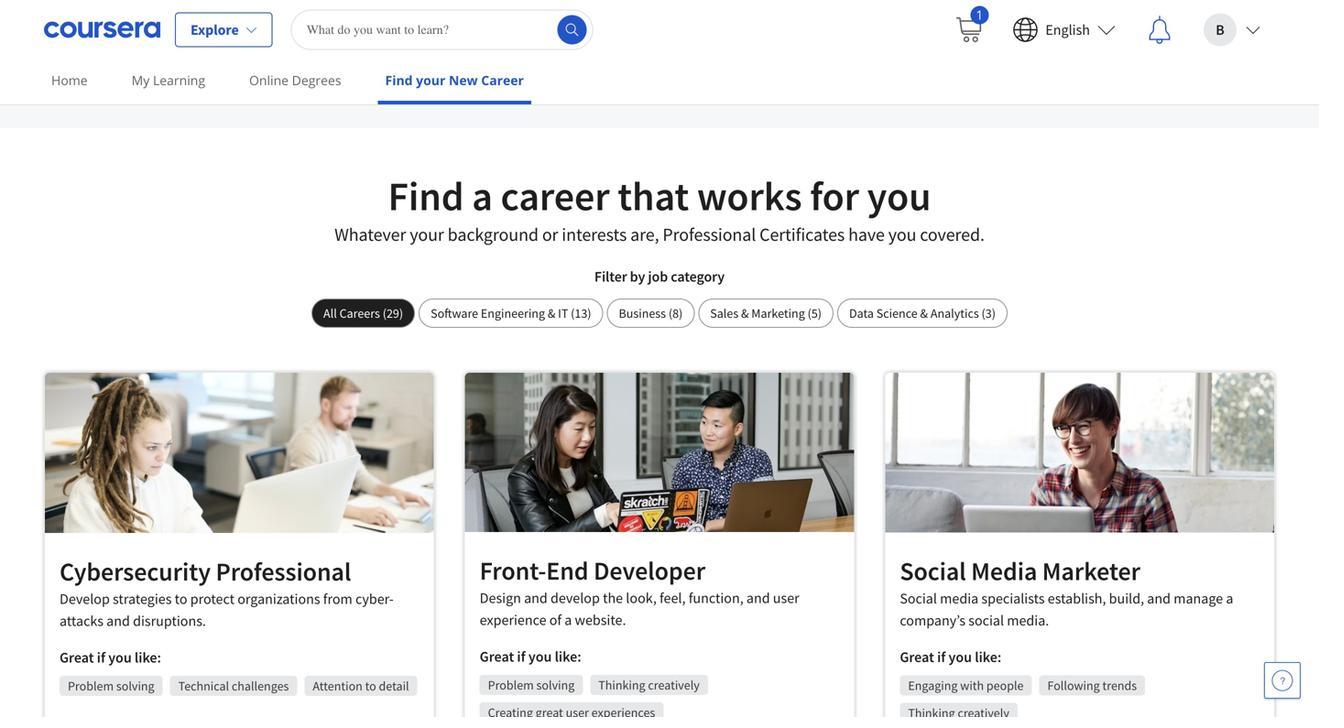 Task type: describe. For each thing, give the bounding box(es) containing it.
flexible
[[1005, 20, 1050, 38]]

b button
[[1190, 0, 1276, 59]]

1
[[976, 6, 984, 23]]

in
[[562, 42, 574, 60]]

average
[[514, 20, 562, 38]]

& for software engineering & it (13)
[[548, 305, 556, 322]]

find your new career
[[385, 71, 524, 89]]

openings
[[137, 12, 194, 30]]

across
[[197, 12, 236, 30]]

marketer
[[1043, 555, 1141, 587]]

entry- inside job openings across entry-level professional certificate fields¹
[[239, 12, 276, 30]]

category
[[671, 268, 725, 286]]

business
[[619, 305, 666, 322]]

website.
[[575, 611, 626, 629]]

engaging with people
[[908, 678, 1024, 694]]

software
[[431, 305, 478, 322]]

my
[[132, 71, 150, 89]]

find for your
[[385, 71, 413, 89]]

All Careers (29) button
[[312, 299, 415, 328]]

thinking creatively
[[599, 677, 700, 694]]

covered.
[[920, 223, 985, 246]]

1 vertical spatial job
[[648, 268, 668, 286]]

cybersecurity professional develop strategies to protect organizations from cyber- attacks and disruptions.
[[60, 556, 394, 631]]

solving for developer
[[537, 677, 575, 694]]

Software Engineering & IT (13) button
[[419, 299, 603, 328]]

data science & analytics (3)
[[850, 305, 996, 322]]

great for front-end developer
[[480, 648, 514, 666]]

degrees
[[292, 71, 341, 89]]

professional inside cybersecurity professional develop strategies to protect organizations from cyber- attacks and disruptions.
[[216, 556, 351, 588]]

of flexible study per week³
[[990, 20, 1151, 38]]

if for cybersecurity
[[97, 649, 105, 667]]

a inside find a career that works for you whatever your background or interests are, professional certificates have you covered.
[[472, 170, 493, 221]]

thinking
[[599, 677, 646, 694]]

you right have
[[889, 223, 917, 246]]

(13)
[[571, 305, 592, 322]]

cyber-
[[356, 590, 394, 609]]

function,
[[689, 589, 744, 607]]

online degrees
[[249, 71, 341, 89]]

creatively
[[648, 677, 700, 694]]

from
[[323, 590, 353, 609]]

find your new career link
[[378, 60, 531, 104]]

week³
[[1113, 20, 1151, 38]]

filter by job category
[[595, 268, 725, 286]]

certificate
[[197, 34, 260, 52]]

and inside social media marketer social media specialists establish, build, and manage a company's social media.
[[1148, 590, 1171, 608]]

and up "experience" on the bottom left of the page
[[524, 589, 548, 607]]

(29)
[[383, 305, 403, 322]]

option group containing all careers (29)
[[312, 299, 1008, 328]]

manage
[[1174, 590, 1224, 608]]

cybersecurity analyst image
[[45, 373, 434, 533]]

media
[[940, 590, 979, 608]]

front-
[[480, 555, 546, 587]]

great if you like: for social
[[900, 648, 1002, 667]]

the
[[603, 589, 623, 607]]

like: for develop
[[135, 649, 161, 667]]

your inside find a career that works for you whatever your background or interests are, professional certificates have you covered.
[[410, 223, 444, 246]]

sales
[[710, 305, 739, 322]]

experience
[[480, 611, 547, 629]]

my learning link
[[124, 60, 213, 101]]

interests
[[562, 223, 627, 246]]

it
[[558, 305, 568, 322]]

shopping cart: 1 item element
[[954, 6, 989, 44]]

average rating given by 200,000+ global learners enrolled in an entry-level professional certificate²
[[508, 20, 811, 60]]

disruptions.
[[133, 612, 206, 631]]

coursera image
[[44, 15, 160, 44]]

if for social
[[938, 648, 946, 667]]

career
[[501, 170, 610, 221]]

careers
[[340, 305, 380, 322]]

have
[[849, 223, 885, 246]]

marketing
[[752, 305, 805, 322]]

(5)
[[808, 305, 822, 322]]

& for data science & analytics (3)
[[921, 305, 928, 322]]

specialists
[[982, 590, 1045, 608]]

establish,
[[1048, 590, 1107, 608]]

following
[[1048, 678, 1100, 694]]

What do you want to learn? text field
[[291, 10, 594, 50]]

a inside front-end developer design and develop the look, feel, function, and user experience of a website.
[[565, 611, 572, 629]]

english
[[1046, 21, 1091, 39]]

social
[[969, 612, 1004, 630]]

engaging
[[908, 678, 958, 694]]

attention
[[313, 678, 363, 695]]

Sales & Marketing (5) button
[[699, 299, 834, 328]]

Business (8) button
[[607, 299, 695, 328]]

front-end developer design and develop the look, feel, function, and user experience of a website.
[[480, 555, 800, 629]]

home
[[51, 71, 88, 89]]

all
[[324, 305, 337, 322]]

challenges
[[232, 678, 289, 695]]

solving for develop
[[116, 678, 155, 695]]

great for cybersecurity professional
[[60, 649, 94, 667]]

0 vertical spatial your
[[416, 71, 446, 89]]

you for cybersecurity professional
[[108, 649, 132, 667]]

2 social from the top
[[900, 590, 937, 608]]

learning
[[153, 71, 205, 89]]



Task type: locate. For each thing, give the bounding box(es) containing it.
2 horizontal spatial a
[[1226, 590, 1234, 608]]

by right given
[[640, 20, 655, 38]]

like: for developer
[[555, 648, 582, 666]]

certificate²
[[743, 42, 811, 60]]

help center image
[[1272, 670, 1294, 692]]

technical challenges
[[178, 678, 289, 695]]

1 vertical spatial find
[[388, 170, 464, 221]]

like: down disruptions.
[[135, 649, 161, 667]]

0 horizontal spatial &
[[548, 305, 556, 322]]

entry- up fields¹
[[239, 12, 276, 30]]

develop
[[551, 589, 600, 607]]

entry-
[[239, 12, 276, 30], [595, 42, 633, 60]]

job openings across entry-level professional certificate fields¹
[[115, 12, 384, 52]]

job
[[115, 12, 135, 30], [648, 268, 668, 286]]

science
[[877, 305, 918, 322]]

and left user
[[747, 589, 770, 607]]

like: for marketer
[[975, 648, 1002, 667]]

you down "experience" on the bottom left of the page
[[529, 648, 552, 666]]

find left new
[[385, 71, 413, 89]]

if
[[517, 648, 526, 666], [938, 648, 946, 667], [97, 649, 105, 667]]

problem solving for developer
[[488, 677, 575, 694]]

1 vertical spatial social
[[900, 590, 937, 608]]

like: up with
[[975, 648, 1002, 667]]

0 vertical spatial a
[[472, 170, 493, 221]]

1 vertical spatial of
[[550, 611, 562, 629]]

fields¹
[[263, 34, 301, 52]]

you up have
[[868, 170, 932, 221]]

problem for cybersecurity professional
[[68, 678, 114, 695]]

and down the strategies
[[106, 612, 130, 631]]

0 horizontal spatial solving
[[116, 678, 155, 695]]

2 vertical spatial a
[[565, 611, 572, 629]]

problem for front-end developer
[[488, 677, 534, 694]]

new
[[449, 71, 478, 89]]

of inside front-end developer design and develop the look, feel, function, and user experience of a website.
[[550, 611, 562, 629]]

cybersecurity
[[60, 556, 211, 588]]

level down given
[[632, 42, 661, 60]]

job inside job openings across entry-level professional certificate fields¹
[[115, 12, 135, 30]]

2 horizontal spatial if
[[938, 648, 946, 667]]

0 horizontal spatial to
[[175, 590, 187, 609]]

1 & from the left
[[548, 305, 556, 322]]

problem down attacks
[[68, 678, 114, 695]]

0 vertical spatial social
[[900, 555, 967, 587]]

entry- down given
[[595, 42, 633, 60]]

great if you like: down "experience" on the bottom left of the page
[[480, 648, 582, 666]]

a right manage
[[1226, 590, 1234, 608]]

great if you like: for cybersecurity
[[60, 649, 161, 667]]

if down "experience" on the bottom left of the page
[[517, 648, 526, 666]]

problem solving down "experience" on the bottom left of the page
[[488, 677, 575, 694]]

0 vertical spatial find
[[385, 71, 413, 89]]

great for social media marketer
[[900, 648, 935, 667]]

sales & marketing (5)
[[710, 305, 822, 322]]

filter
[[595, 268, 627, 286]]

0 horizontal spatial job
[[115, 12, 135, 30]]

0 horizontal spatial if
[[97, 649, 105, 667]]

1 horizontal spatial problem solving
[[488, 677, 575, 694]]

b
[[1216, 21, 1225, 39]]

of right 1 on the right of page
[[990, 20, 1002, 38]]

home link
[[44, 60, 95, 101]]

great
[[480, 648, 514, 666], [900, 648, 935, 667], [60, 649, 94, 667]]

professional down 200,000+
[[664, 42, 740, 60]]

user
[[773, 589, 800, 607]]

technical
[[178, 678, 229, 695]]

whatever
[[335, 223, 406, 246]]

if for front-
[[517, 648, 526, 666]]

if down attacks
[[97, 649, 105, 667]]

analytics
[[931, 305, 979, 322]]

online degrees link
[[242, 60, 349, 101]]

social
[[900, 555, 967, 587], [900, 590, 937, 608]]

1 horizontal spatial great
[[480, 648, 514, 666]]

media.
[[1007, 612, 1050, 630]]

to inside cybersecurity professional develop strategies to protect organizations from cyber- attacks and disruptions.
[[175, 590, 187, 609]]

2 horizontal spatial &
[[921, 305, 928, 322]]

professional up category
[[663, 223, 756, 246]]

explore button
[[175, 12, 273, 47]]

& right the sales
[[741, 305, 749, 322]]

2 horizontal spatial like:
[[975, 648, 1002, 667]]

1 horizontal spatial like:
[[555, 648, 582, 666]]

to
[[175, 590, 187, 609], [365, 678, 376, 695]]

entry- inside average rating given by 200,000+ global learners enrolled in an entry-level professional certificate²
[[595, 42, 633, 60]]

0 horizontal spatial like:
[[135, 649, 161, 667]]

solving
[[537, 677, 575, 694], [116, 678, 155, 695]]

3 & from the left
[[921, 305, 928, 322]]

0 vertical spatial by
[[640, 20, 655, 38]]

my learning
[[132, 71, 205, 89]]

like: down website. at the bottom
[[555, 648, 582, 666]]

1 horizontal spatial a
[[565, 611, 572, 629]]

build,
[[1109, 590, 1145, 608]]

1 vertical spatial level
[[632, 42, 661, 60]]

social up media
[[900, 555, 967, 587]]

1 link
[[940, 0, 998, 59]]

1 vertical spatial by
[[630, 268, 645, 286]]

0 vertical spatial entry-
[[239, 12, 276, 30]]

job left openings
[[115, 12, 135, 30]]

a up background
[[472, 170, 493, 221]]

to up disruptions.
[[175, 590, 187, 609]]

1 horizontal spatial level
[[632, 42, 661, 60]]

detail
[[379, 678, 409, 695]]

great up the engaging
[[900, 648, 935, 667]]

level inside job openings across entry-level professional certificate fields¹
[[276, 12, 305, 30]]

and inside cybersecurity professional develop strategies to protect organizations from cyber- attacks and disruptions.
[[106, 612, 130, 631]]

2 & from the left
[[741, 305, 749, 322]]

0 horizontal spatial entry-
[[239, 12, 276, 30]]

global
[[715, 20, 753, 38]]

level inside average rating given by 200,000+ global learners enrolled in an entry-level professional certificate²
[[632, 42, 661, 60]]

people
[[987, 678, 1024, 694]]

1 horizontal spatial job
[[648, 268, 668, 286]]

data
[[850, 305, 874, 322]]

great if you like: for front-
[[480, 648, 582, 666]]

social media marketer image
[[886, 373, 1275, 533]]

english button
[[998, 0, 1131, 59]]

company's
[[900, 612, 966, 630]]

learners
[[756, 20, 806, 38]]

protect
[[190, 590, 235, 609]]

background
[[448, 223, 539, 246]]

& right the science
[[921, 305, 928, 322]]

explore
[[191, 21, 239, 39]]

study
[[1053, 20, 1087, 38]]

feel,
[[660, 589, 686, 607]]

option group
[[312, 299, 1008, 328]]

works
[[697, 170, 802, 221]]

0 horizontal spatial great
[[60, 649, 94, 667]]

1 horizontal spatial entry-
[[595, 42, 633, 60]]

200,000+
[[657, 20, 712, 38]]

you up engaging with people
[[949, 648, 972, 667]]

and right build,
[[1148, 590, 1171, 608]]

by right filter
[[630, 268, 645, 286]]

1 horizontal spatial great if you like:
[[480, 648, 582, 666]]

a inside social media marketer social media specialists establish, build, and manage a company's social media.
[[1226, 590, 1234, 608]]

0 vertical spatial of
[[990, 20, 1002, 38]]

your left new
[[416, 71, 446, 89]]

problem solving for develop
[[68, 678, 155, 695]]

rating
[[565, 20, 601, 38]]

social media marketer social media specialists establish, build, and manage a company's social media.
[[900, 555, 1234, 630]]

of down develop
[[550, 611, 562, 629]]

strategies
[[113, 590, 172, 609]]

2 horizontal spatial great if you like:
[[900, 648, 1002, 667]]

1 horizontal spatial if
[[517, 648, 526, 666]]

problem down "experience" on the bottom left of the page
[[488, 677, 534, 694]]

you down the strategies
[[108, 649, 132, 667]]

you for front-end developer
[[529, 648, 552, 666]]

your
[[416, 71, 446, 89], [410, 223, 444, 246]]

None search field
[[291, 10, 594, 50]]

your right whatever
[[410, 223, 444, 246]]

1 vertical spatial to
[[365, 678, 376, 695]]

&
[[548, 305, 556, 322], [741, 305, 749, 322], [921, 305, 928, 322]]

great if you like: up engaging with people
[[900, 648, 1002, 667]]

solving left thinking
[[537, 677, 575, 694]]

2 horizontal spatial great
[[900, 648, 935, 667]]

1 horizontal spatial to
[[365, 678, 376, 695]]

great if you like: down attacks
[[60, 649, 161, 667]]

professional up organizations
[[216, 556, 351, 588]]

1 horizontal spatial &
[[741, 305, 749, 322]]

a down develop
[[565, 611, 572, 629]]

attacks
[[60, 612, 104, 631]]

professional inside job openings across entry-level professional certificate fields¹
[[308, 12, 384, 30]]

you for social media marketer
[[949, 648, 972, 667]]

per
[[1089, 20, 1110, 38]]

0 horizontal spatial great if you like:
[[60, 649, 161, 667]]

professional inside average rating given by 200,000+ global learners enrolled in an entry-level professional certificate²
[[664, 42, 740, 60]]

1 horizontal spatial of
[[990, 20, 1002, 38]]

0 horizontal spatial level
[[276, 12, 305, 30]]

by inside average rating given by 200,000+ global learners enrolled in an entry-level professional certificate²
[[640, 20, 655, 38]]

job up business (8)
[[648, 268, 668, 286]]

engineering
[[481, 305, 545, 322]]

find up whatever
[[388, 170, 464, 221]]

0 vertical spatial level
[[276, 12, 305, 30]]

problem
[[488, 677, 534, 694], [68, 678, 114, 695]]

or
[[542, 223, 558, 246]]

given
[[604, 20, 637, 38]]

great down attacks
[[60, 649, 94, 667]]

1 vertical spatial your
[[410, 223, 444, 246]]

of
[[990, 20, 1002, 38], [550, 611, 562, 629]]

an
[[577, 42, 592, 60]]

(8)
[[669, 305, 683, 322]]

are,
[[631, 223, 659, 246]]

0 horizontal spatial problem
[[68, 678, 114, 695]]

you
[[868, 170, 932, 221], [889, 223, 917, 246], [529, 648, 552, 666], [949, 648, 972, 667], [108, 649, 132, 667]]

business (8)
[[619, 305, 683, 322]]

0 vertical spatial to
[[175, 590, 187, 609]]

1 vertical spatial entry-
[[595, 42, 633, 60]]

(3)
[[982, 305, 996, 322]]

design
[[480, 589, 521, 607]]

0 vertical spatial job
[[115, 12, 135, 30]]

look,
[[626, 589, 657, 607]]

following trends
[[1048, 678, 1137, 694]]

1 horizontal spatial problem
[[488, 677, 534, 694]]

1 vertical spatial a
[[1226, 590, 1234, 608]]

0 horizontal spatial problem solving
[[68, 678, 155, 695]]

Data Science & Analytics (3) button
[[838, 299, 1008, 328]]

find for a
[[388, 170, 464, 221]]

enrolled
[[508, 42, 560, 60]]

solving left technical
[[116, 678, 155, 695]]

0 horizontal spatial of
[[550, 611, 562, 629]]

media
[[972, 555, 1038, 587]]

professional up "degrees"
[[308, 12, 384, 30]]

social up "company's"
[[900, 590, 937, 608]]

professional inside find a career that works for you whatever your background or interests are, professional certificates have you covered.
[[663, 223, 756, 246]]

1 social from the top
[[900, 555, 967, 587]]

level up fields¹
[[276, 12, 305, 30]]

with
[[961, 678, 984, 694]]

great if you like:
[[480, 648, 582, 666], [900, 648, 1002, 667], [60, 649, 161, 667]]

to left detail
[[365, 678, 376, 695]]

find a career that works for you whatever your background or interests are, professional certificates have you covered.
[[335, 170, 985, 246]]

that
[[618, 170, 689, 221]]

great down "experience" on the bottom left of the page
[[480, 648, 514, 666]]

problem solving down attacks
[[68, 678, 155, 695]]

0 horizontal spatial a
[[472, 170, 493, 221]]

trends
[[1103, 678, 1137, 694]]

end
[[546, 555, 589, 587]]

find inside find a career that works for you whatever your background or interests are, professional certificates have you covered.
[[388, 170, 464, 221]]

& left it
[[548, 305, 556, 322]]

if up the engaging
[[938, 648, 946, 667]]

1 horizontal spatial solving
[[537, 677, 575, 694]]



Task type: vqa. For each thing, say whether or not it's contained in the screenshot.
"data" within the This program includes over 180 hours of instruction and hundreds of practice-based assessments, which will help you simulate real-world data analytics scenarios that are critical for success in the workplace. The content is highly interactive and exclusively developed by Google employees wi
no



